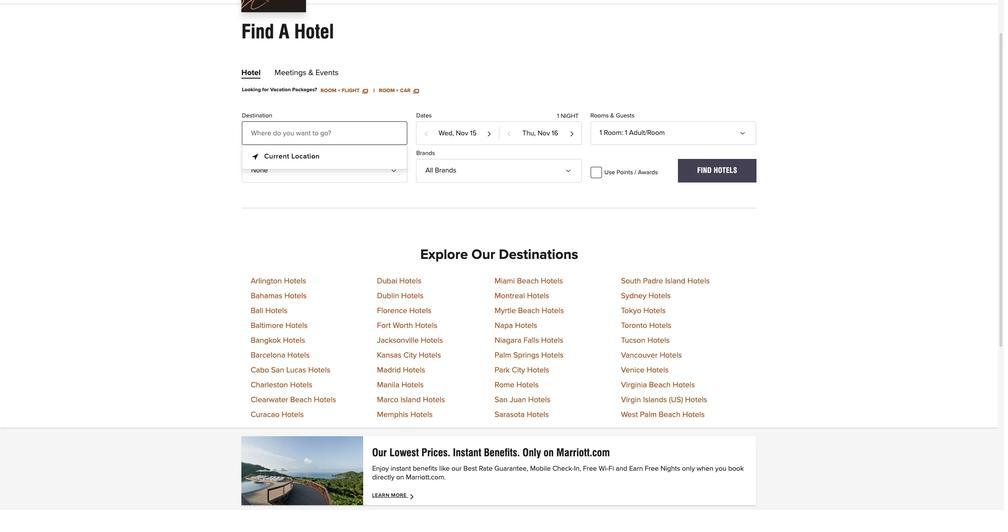 Task type: locate. For each thing, give the bounding box(es) containing it.
free right earn
[[645, 465, 659, 472]]

trigger image inside all brands 'link'
[[568, 165, 575, 172]]

0 horizontal spatial city
[[404, 352, 417, 360]]

our up enjoy
[[372, 447, 387, 459]]

san down rome
[[495, 396, 508, 404]]

room + flight
[[321, 88, 361, 93]]

0 vertical spatial on
[[544, 447, 554, 459]]

0 horizontal spatial our
[[372, 447, 387, 459]]

current location link
[[251, 151, 399, 161]]

opens in a new browser window. image for room + flight
[[363, 88, 368, 93]]

1 vertical spatial our
[[372, 447, 387, 459]]

0 horizontal spatial island
[[401, 396, 421, 404]]

find inside find hotels button
[[698, 166, 712, 175]]

2 + from the left
[[396, 88, 399, 93]]

find for find a hotel
[[242, 20, 274, 43]]

& inside meetings & events link
[[309, 69, 314, 77]]

room down events
[[321, 88, 337, 93]]

0 vertical spatial our
[[472, 248, 496, 262]]

2 opens in a new browser window. image from the left
[[414, 88, 419, 93]]

sarasota hotels
[[495, 411, 549, 419]]

memphis
[[377, 411, 409, 419]]

san juan hotels
[[495, 396, 551, 404]]

sydney
[[621, 292, 647, 300]]

jacksonville hotels link
[[377, 337, 443, 345]]

a
[[279, 20, 290, 43]]

special rates
[[242, 150, 278, 156]]

1 horizontal spatial 1
[[600, 129, 602, 136]]

opens in a new browser window. image right car
[[414, 88, 419, 93]]

next check-out dates image
[[570, 127, 575, 141]]

trigger image
[[393, 165, 400, 172], [568, 165, 575, 172]]

0 vertical spatial san
[[271, 367, 284, 375]]

fort worth hotels link
[[377, 322, 438, 330]]

trigger image for none
[[393, 165, 400, 172]]

0 horizontal spatial &
[[309, 69, 314, 77]]

baltimore hotels
[[251, 322, 308, 330]]

location
[[292, 153, 320, 160]]

city down jacksonville hotels
[[404, 352, 417, 360]]

trigger image inside none link
[[393, 165, 400, 172]]

points
[[617, 169, 633, 176]]

beach down charleston hotels link
[[290, 396, 312, 404]]

cabo san lucas hotels link
[[251, 367, 331, 375]]

looking
[[242, 87, 261, 93]]

1 horizontal spatial room
[[379, 88, 395, 93]]

madrid
[[377, 367, 401, 375]]

kansas city hotels link
[[377, 352, 441, 360]]

bahamas hotels
[[251, 292, 307, 300]]

lowest
[[390, 447, 419, 459]]

brands up all
[[416, 150, 435, 156]]

1 vertical spatial &
[[611, 113, 615, 119]]

0 vertical spatial brands
[[416, 150, 435, 156]]

1 horizontal spatial island
[[666, 278, 686, 285]]

0 vertical spatial hotel
[[294, 20, 334, 43]]

clearwater beach hotels
[[251, 396, 336, 404]]

niagara falls hotels link
[[495, 337, 564, 345]]

1 vertical spatial on
[[396, 474, 404, 481]]

free
[[583, 465, 597, 472], [645, 465, 659, 472]]

0 horizontal spatial trigger image
[[393, 165, 400, 172]]

park city hotels
[[495, 367, 550, 375]]

1 room : 1 adult /room
[[600, 129, 665, 136]]

virginia
[[621, 381, 647, 389]]

hotel right the a
[[294, 20, 334, 43]]

1 horizontal spatial city
[[512, 367, 525, 375]]

when
[[697, 465, 714, 472]]

opens in a new browser window. image left |
[[363, 88, 368, 93]]

room
[[321, 88, 337, 93], [379, 88, 395, 93], [604, 129, 622, 136]]

+
[[338, 88, 341, 93], [396, 88, 399, 93]]

explore our destinations
[[421, 248, 579, 262]]

virginia beach hotels
[[621, 381, 695, 389]]

0 horizontal spatial 1
[[557, 113, 559, 119]]

destination
[[242, 113, 272, 119]]

find hotels
[[698, 166, 738, 175]]

1 vertical spatial find
[[698, 166, 712, 175]]

Check-out text field
[[500, 122, 582, 144]]

1 horizontal spatial &
[[611, 113, 615, 119]]

islands
[[643, 396, 667, 404]]

rates
[[263, 150, 278, 156]]

& left events
[[309, 69, 314, 77]]

use
[[605, 169, 615, 176]]

explore
[[421, 248, 468, 262]]

cabo
[[251, 367, 269, 375]]

palm down islands
[[640, 411, 657, 419]]

prices.
[[422, 447, 451, 459]]

1 vertical spatial brands
[[435, 167, 457, 174]]

rate
[[479, 465, 493, 472]]

all brands
[[426, 167, 457, 174]]

clearwater
[[251, 396, 288, 404]]

napa
[[495, 322, 513, 330]]

toronto
[[621, 322, 648, 330]]

trigger image down next check-out dates icon
[[568, 165, 575, 172]]

meetings
[[275, 69, 307, 77]]

1 vertical spatial city
[[512, 367, 525, 375]]

venice hotels link
[[621, 367, 669, 375]]

opens in a new browser window. image inside room + car link
[[414, 88, 419, 93]]

2 trigger image from the left
[[568, 165, 575, 172]]

opens in a new browser window. image
[[363, 88, 368, 93], [414, 88, 419, 93]]

0 horizontal spatial san
[[271, 367, 284, 375]]

manila
[[377, 381, 400, 389]]

1 for 1 room : 1 adult /room
[[600, 129, 602, 136]]

Check-in text field
[[417, 122, 499, 144]]

0 vertical spatial city
[[404, 352, 417, 360]]

1 + from the left
[[338, 88, 341, 93]]

1 vertical spatial hotel
[[242, 69, 261, 77]]

room down rooms & guests
[[604, 129, 622, 136]]

1 for 1 night
[[557, 113, 559, 119]]

beach up virgin islands (us) hotels link
[[649, 381, 671, 389]]

+ for flight
[[338, 88, 341, 93]]

san juan hotels link
[[495, 396, 551, 404]]

trigger image
[[742, 127, 749, 134]]

learn more
[[372, 493, 408, 499]]

myrtle beach hotels
[[495, 307, 564, 315]]

room for room + car
[[379, 88, 395, 93]]

manila hotels
[[377, 381, 424, 389]]

(us)
[[669, 396, 683, 404]]

trigger image left all
[[393, 165, 400, 172]]

hotel up the looking on the left top
[[242, 69, 261, 77]]

+ left car
[[396, 88, 399, 93]]

1 trigger image from the left
[[393, 165, 400, 172]]

0 horizontal spatial palm
[[495, 352, 512, 360]]

virgin islands (us) hotels
[[621, 396, 708, 404]]

on down instant
[[396, 474, 404, 481]]

dublin hotels
[[377, 292, 424, 300]]

0 horizontal spatial find
[[242, 20, 274, 43]]

find a hotel
[[242, 20, 334, 43]]

brands right all
[[435, 167, 457, 174]]

toronto hotels
[[621, 322, 672, 330]]

san down 'barcelona hotels'
[[271, 367, 284, 375]]

0 horizontal spatial room
[[321, 88, 337, 93]]

1 opens in a new browser window. image from the left
[[363, 88, 368, 93]]

1 horizontal spatial find
[[698, 166, 712, 175]]

rooms
[[591, 113, 609, 119]]

1 horizontal spatial free
[[645, 465, 659, 472]]

palm up park
[[495, 352, 512, 360]]

1 horizontal spatial san
[[495, 396, 508, 404]]

padre
[[643, 278, 664, 285]]

night
[[561, 113, 579, 119]]

1 down rooms
[[600, 129, 602, 136]]

curacao hotels link
[[251, 411, 304, 419]]

1 horizontal spatial trigger image
[[568, 165, 575, 172]]

island right "padre"
[[666, 278, 686, 285]]

use points / awards
[[605, 169, 658, 176]]

best
[[464, 465, 477, 472]]

fi
[[609, 465, 614, 472]]

& for rooms
[[611, 113, 615, 119]]

miami beach hotels
[[495, 278, 563, 285]]

0 horizontal spatial opens in a new browser window. image
[[363, 88, 368, 93]]

+ left flight
[[338, 88, 341, 93]]

our
[[472, 248, 496, 262], [372, 447, 387, 459]]

0 vertical spatial find
[[242, 20, 274, 43]]

opens in a new browser window. image inside the room + flight link
[[363, 88, 368, 93]]

1 horizontal spatial +
[[396, 88, 399, 93]]

0 horizontal spatial hotel
[[242, 69, 261, 77]]

1 horizontal spatial opens in a new browser window. image
[[414, 88, 419, 93]]

&
[[309, 69, 314, 77], [611, 113, 615, 119]]

0 horizontal spatial free
[[583, 465, 597, 472]]

city up rome hotels
[[512, 367, 525, 375]]

on right 'only'
[[544, 447, 554, 459]]

hotels
[[714, 166, 738, 175], [284, 278, 306, 285], [399, 278, 422, 285], [541, 278, 563, 285], [688, 278, 710, 285], [285, 292, 307, 300], [401, 292, 424, 300], [527, 292, 550, 300], [649, 292, 671, 300], [265, 307, 288, 315], [409, 307, 432, 315], [542, 307, 564, 315], [644, 307, 666, 315], [286, 322, 308, 330], [415, 322, 438, 330], [515, 322, 538, 330], [650, 322, 672, 330], [283, 337, 305, 345], [421, 337, 443, 345], [541, 337, 564, 345], [648, 337, 670, 345], [288, 352, 310, 360], [419, 352, 441, 360], [542, 352, 564, 360], [660, 352, 682, 360], [308, 367, 331, 375], [403, 367, 425, 375], [527, 367, 550, 375], [647, 367, 669, 375], [290, 381, 312, 389], [402, 381, 424, 389], [517, 381, 539, 389], [673, 381, 695, 389], [314, 396, 336, 404], [423, 396, 445, 404], [529, 396, 551, 404], [685, 396, 708, 404], [282, 411, 304, 419], [411, 411, 433, 419], [527, 411, 549, 419], [683, 411, 705, 419]]

opens in a new browser window. image for room + car
[[414, 88, 419, 93]]

& for meetings
[[309, 69, 314, 77]]

0 horizontal spatial +
[[338, 88, 341, 93]]

1 vertical spatial palm
[[640, 411, 657, 419]]

beach up montreal hotels "link"
[[517, 278, 539, 285]]

juan
[[510, 396, 527, 404]]

earn
[[629, 465, 643, 472]]

you
[[716, 465, 727, 472]]

marco island hotels
[[377, 396, 445, 404]]

room right |
[[379, 88, 395, 93]]

free right in,
[[583, 465, 597, 472]]

directly
[[372, 474, 395, 481]]

venice hotels
[[621, 367, 669, 375]]

trigger image for all brands
[[568, 165, 575, 172]]

adult
[[629, 129, 645, 136]]

meetings & events
[[275, 69, 339, 77]]

room + flight link
[[321, 87, 368, 93]]

tokyo hotels
[[621, 307, 666, 315]]

beach for clearwater
[[290, 396, 312, 404]]

& right rooms
[[611, 113, 615, 119]]

1 right :
[[625, 129, 628, 136]]

charleston
[[251, 381, 288, 389]]

charleston hotels
[[251, 381, 312, 389]]

0 vertical spatial &
[[309, 69, 314, 77]]

south padre island hotels link
[[621, 278, 710, 285]]

0 horizontal spatial on
[[396, 474, 404, 481]]

1 horizontal spatial on
[[544, 447, 554, 459]]

1 left night
[[557, 113, 559, 119]]

current location image
[[252, 151, 258, 160]]

vacation
[[270, 87, 291, 93]]

2 free from the left
[[645, 465, 659, 472]]

beach down montreal hotels "link"
[[518, 307, 540, 315]]

island up memphis hotels link
[[401, 396, 421, 404]]

our up the miami in the bottom of the page
[[472, 248, 496, 262]]

bangkok hotels
[[251, 337, 305, 345]]



Task type: describe. For each thing, give the bounding box(es) containing it.
bangkok
[[251, 337, 281, 345]]

napa hotels
[[495, 322, 538, 330]]

on inside enjoy instant benefits like our best rate guarantee, mobile check-in, free wi-fi and earn free nights only when you book directly on marriott.com.
[[396, 474, 404, 481]]

vancouver
[[621, 352, 658, 360]]

marriott.com
[[557, 447, 610, 459]]

virginia beach hotels link
[[621, 381, 695, 389]]

sydney hotels link
[[621, 292, 671, 300]]

1 free from the left
[[583, 465, 597, 472]]

1 horizontal spatial our
[[472, 248, 496, 262]]

room + car link
[[379, 87, 419, 93]]

find hotels button
[[679, 159, 757, 182]]

myrtle
[[495, 307, 516, 315]]

events
[[316, 69, 339, 77]]

arrow right image
[[410, 493, 417, 500]]

benefits.
[[484, 447, 520, 459]]

book direct image
[[242, 437, 364, 506]]

sydney hotels
[[621, 292, 671, 300]]

check-
[[553, 465, 574, 472]]

city for park
[[512, 367, 525, 375]]

south padre island hotels
[[621, 278, 710, 285]]

special
[[242, 150, 262, 156]]

kansas city hotels
[[377, 352, 441, 360]]

jacksonville
[[377, 337, 419, 345]]

curacao
[[251, 411, 280, 419]]

south
[[621, 278, 641, 285]]

guarantee,
[[495, 465, 529, 472]]

2 horizontal spatial room
[[604, 129, 622, 136]]

beach for virginia
[[649, 381, 671, 389]]

meetings & events link
[[275, 69, 339, 80]]

bahamas hotels link
[[251, 292, 307, 300]]

learn more link
[[372, 493, 417, 500]]

napa hotels link
[[495, 322, 538, 330]]

beach for myrtle
[[518, 307, 540, 315]]

more
[[391, 493, 407, 499]]

vancouver hotels
[[621, 352, 682, 360]]

instant
[[391, 465, 411, 472]]

Destination text field
[[242, 121, 408, 145]]

florence hotels link
[[377, 307, 432, 315]]

sarasota
[[495, 411, 525, 419]]

madrid hotels link
[[377, 367, 425, 375]]

only
[[682, 465, 695, 472]]

myrtle beach hotels link
[[495, 307, 564, 315]]

0 vertical spatial island
[[666, 278, 686, 285]]

car
[[400, 88, 411, 93]]

montreal
[[495, 292, 525, 300]]

arlington
[[251, 278, 282, 285]]

marco
[[377, 396, 399, 404]]

marriott.com.
[[406, 474, 446, 481]]

guests
[[616, 113, 635, 119]]

bali hotels link
[[251, 307, 288, 315]]

brands inside 'link'
[[435, 167, 457, 174]]

fort
[[377, 322, 391, 330]]

+ for car
[[396, 88, 399, 93]]

1 vertical spatial island
[[401, 396, 421, 404]]

lucas
[[286, 367, 306, 375]]

dublin
[[377, 292, 399, 300]]

curacao hotels
[[251, 411, 304, 419]]

hotel link
[[242, 69, 261, 80]]

in,
[[574, 465, 581, 472]]

sarasota hotels link
[[495, 411, 549, 419]]

bali hotels
[[251, 307, 288, 315]]

next check-in dates image
[[487, 127, 492, 141]]

current
[[264, 153, 290, 160]]

arlington hotels
[[251, 278, 306, 285]]

niagara falls hotels
[[495, 337, 564, 345]]

miami
[[495, 278, 515, 285]]

beach down virgin islands (us) hotels link
[[659, 411, 681, 419]]

montreal hotels
[[495, 292, 550, 300]]

enjoy
[[372, 465, 389, 472]]

:
[[622, 129, 623, 136]]

dubai
[[377, 278, 397, 285]]

room for room + flight
[[321, 88, 337, 93]]

beach for miami
[[517, 278, 539, 285]]

hotels inside button
[[714, 166, 738, 175]]

awards
[[638, 169, 658, 176]]

florence hotels
[[377, 307, 432, 315]]

miami beach hotels link
[[495, 278, 563, 285]]

1 horizontal spatial hotel
[[294, 20, 334, 43]]

looking for vacation packages?
[[242, 87, 317, 93]]

dubai hotels
[[377, 278, 422, 285]]

1 vertical spatial san
[[495, 396, 508, 404]]

dubai hotels link
[[377, 278, 422, 285]]

venice
[[621, 367, 645, 375]]

clearwater beach hotels link
[[251, 396, 336, 404]]

city for kansas
[[404, 352, 417, 360]]

cabo san lucas hotels
[[251, 367, 331, 375]]

0 vertical spatial palm
[[495, 352, 512, 360]]

like
[[439, 465, 450, 472]]

find for find hotels
[[698, 166, 712, 175]]

2 horizontal spatial 1
[[625, 129, 628, 136]]

montreal hotels link
[[495, 292, 550, 300]]

kansas
[[377, 352, 402, 360]]

1 horizontal spatial palm
[[640, 411, 657, 419]]

park city hotels link
[[495, 367, 550, 375]]

dublin hotels link
[[377, 292, 424, 300]]

/room
[[645, 129, 665, 136]]

baltimore hotels link
[[251, 322, 308, 330]]

and
[[616, 465, 628, 472]]

marco island hotels link
[[377, 396, 445, 404]]



Task type: vqa. For each thing, say whether or not it's contained in the screenshot.


